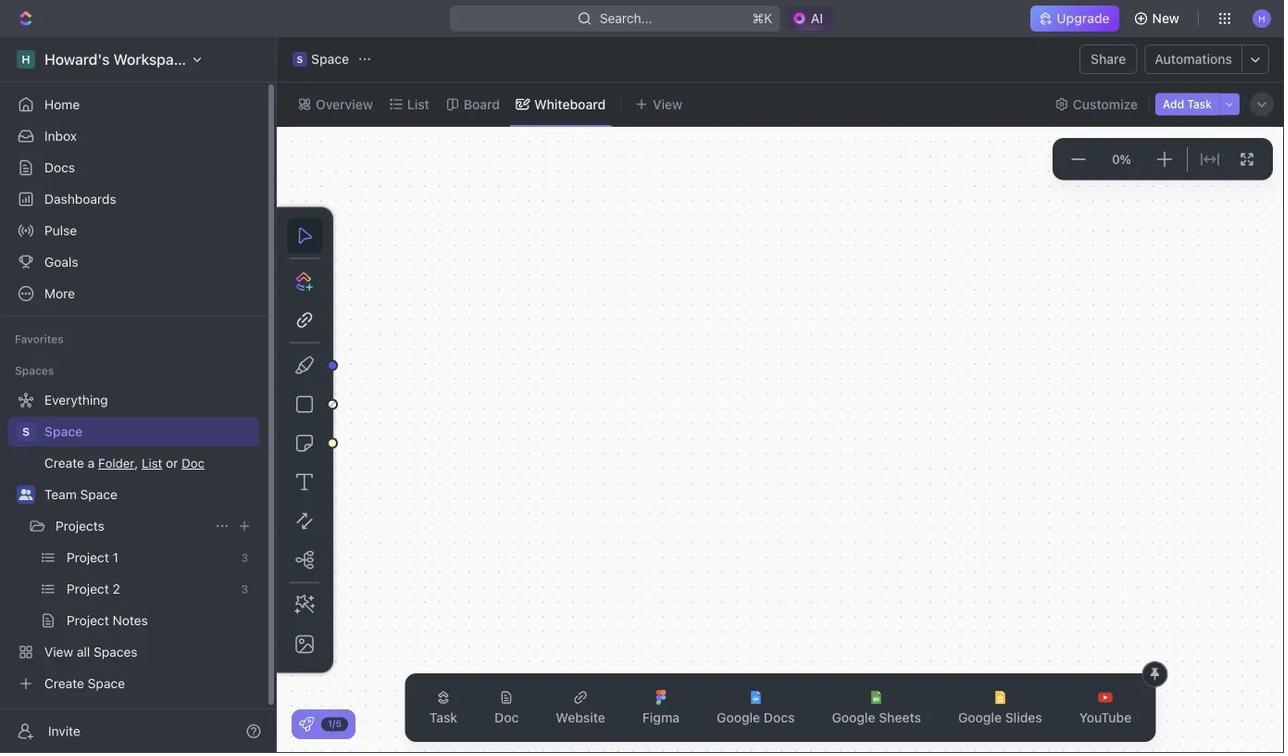 Task type: vqa. For each thing, say whether or not it's contained in the screenshot.
'Back' "button" on the left bottom
no



Task type: locate. For each thing, give the bounding box(es) containing it.
space link
[[44, 417, 256, 447]]

1 horizontal spatial s
[[297, 54, 303, 64]]

google left slides
[[959, 710, 1002, 725]]

all
[[77, 644, 90, 660]]

1 vertical spatial task
[[430, 710, 458, 725]]

new button
[[1127, 4, 1191, 33]]

1 horizontal spatial task
[[1188, 98, 1213, 111]]

1 vertical spatial view
[[44, 644, 73, 660]]

doc button
[[182, 456, 205, 471], [480, 679, 534, 736]]

view for view
[[653, 96, 683, 112]]

view inside view all spaces link
[[44, 644, 73, 660]]

1 vertical spatial project
[[67, 581, 109, 597]]

project left the 2
[[67, 581, 109, 597]]

1 horizontal spatial spaces
[[94, 644, 138, 660]]

1 3 from the top
[[241, 551, 248, 564]]

0 vertical spatial h
[[1259, 13, 1266, 23]]

create down all at the left bottom of the page
[[44, 676, 84, 691]]

spaces
[[15, 364, 54, 377], [94, 644, 138, 660]]

doc inside create a folder , list or doc
[[182, 456, 205, 471]]

home
[[44, 97, 80, 112]]

doc right task button
[[495, 710, 519, 725]]

notes
[[113, 613, 148, 628]]

board link
[[460, 91, 500, 117]]

0 vertical spatial spaces
[[15, 364, 54, 377]]

3
[[241, 551, 248, 564], [241, 583, 248, 596]]

whiteboard
[[535, 96, 606, 112]]

google inside 'button'
[[832, 710, 876, 725]]

invite
[[48, 724, 80, 739]]

1 horizontal spatial docs
[[764, 710, 795, 725]]

space up overview link
[[311, 51, 349, 67]]

1 vertical spatial s
[[22, 425, 30, 438]]

project left 1
[[67, 550, 109, 565]]

3 project from the top
[[67, 613, 109, 628]]

2 vertical spatial project
[[67, 613, 109, 628]]

s inside the s space
[[297, 54, 303, 64]]

create
[[44, 455, 84, 471], [44, 676, 84, 691]]

favorites button
[[7, 328, 71, 350]]

0 vertical spatial docs
[[44, 160, 75, 175]]

workspace
[[113, 50, 190, 68]]

list button
[[142, 456, 162, 471]]

doc right or
[[182, 456, 205, 471]]

doc
[[182, 456, 205, 471], [495, 710, 519, 725]]

0 horizontal spatial space, , element
[[17, 422, 35, 441]]

list
[[407, 96, 430, 112], [142, 456, 162, 471]]

project for project notes
[[67, 613, 109, 628]]

create for create space
[[44, 676, 84, 691]]

0 vertical spatial 3
[[241, 551, 248, 564]]

view all spaces
[[44, 644, 138, 660]]

0 vertical spatial doc button
[[182, 456, 205, 471]]

add task
[[1164, 98, 1213, 111]]

0 horizontal spatial doc button
[[182, 456, 205, 471]]

3 for 1
[[241, 551, 248, 564]]

spaces right all at the left bottom of the page
[[94, 644, 138, 660]]

doc button inside "tree"
[[182, 456, 205, 471]]

projects link
[[56, 511, 208, 541]]

1 vertical spatial 3
[[241, 583, 248, 596]]

0 vertical spatial view
[[653, 96, 683, 112]]

0 horizontal spatial h
[[22, 53, 30, 66]]

0% button
[[1109, 148, 1136, 170]]

howard's workspace
[[44, 50, 190, 68]]

space, , element inside "tree"
[[17, 422, 35, 441]]

or
[[166, 455, 178, 471]]

1 vertical spatial list
[[142, 456, 162, 471]]

1 vertical spatial space, , element
[[17, 422, 35, 441]]

project inside "link"
[[67, 613, 109, 628]]

1 horizontal spatial google
[[832, 710, 876, 725]]

project up view all spaces
[[67, 613, 109, 628]]

google inside button
[[717, 710, 761, 725]]

space
[[311, 51, 349, 67], [44, 424, 83, 439], [80, 487, 118, 502], [88, 676, 125, 691]]

list left board link
[[407, 96, 430, 112]]

view
[[653, 96, 683, 112], [44, 644, 73, 660]]

0 horizontal spatial list
[[142, 456, 162, 471]]

0 horizontal spatial docs
[[44, 160, 75, 175]]

team space link
[[44, 480, 256, 510]]

0 vertical spatial task
[[1188, 98, 1213, 111]]

space, , element
[[293, 52, 308, 67], [17, 422, 35, 441]]

team space
[[44, 487, 118, 502]]

0 vertical spatial create
[[44, 455, 84, 471]]

google
[[717, 710, 761, 725], [832, 710, 876, 725], [959, 710, 1002, 725]]

howard's workspace, , element
[[17, 50, 35, 69]]

tree
[[7, 385, 259, 699]]

0 horizontal spatial view
[[44, 644, 73, 660]]

0 vertical spatial list
[[407, 96, 430, 112]]

more
[[44, 286, 75, 301]]

overview
[[316, 96, 373, 112]]

2
[[113, 581, 120, 597]]

0 vertical spatial project
[[67, 550, 109, 565]]

youtube
[[1080, 710, 1132, 725]]

s
[[297, 54, 303, 64], [22, 425, 30, 438]]

s for s
[[22, 425, 30, 438]]

2 horizontal spatial google
[[959, 710, 1002, 725]]

dashboards
[[44, 191, 116, 207]]

1 project from the top
[[67, 550, 109, 565]]

project 1
[[67, 550, 118, 565]]

inbox link
[[7, 121, 259, 151]]

onboarding checklist button image
[[299, 717, 314, 732]]

1 vertical spatial doc
[[495, 710, 519, 725]]

customize button
[[1050, 91, 1144, 117]]

space down a
[[80, 487, 118, 502]]

list right ,
[[142, 456, 162, 471]]

1 horizontal spatial doc button
[[480, 679, 534, 736]]

google right figma
[[717, 710, 761, 725]]

upgrade
[[1057, 11, 1110, 26]]

3 google from the left
[[959, 710, 1002, 725]]

website
[[556, 710, 606, 725]]

0 horizontal spatial s
[[22, 425, 30, 438]]

automations button
[[1146, 45, 1242, 73]]

project notes
[[67, 613, 148, 628]]

2 project from the top
[[67, 581, 109, 597]]

create for create a folder , list or doc
[[44, 455, 84, 471]]

view button
[[629, 82, 689, 126]]

board
[[464, 96, 500, 112]]

2 create from the top
[[44, 676, 84, 691]]

1 google from the left
[[717, 710, 761, 725]]

0 horizontal spatial google
[[717, 710, 761, 725]]

spaces down favorites button
[[15, 364, 54, 377]]

goals
[[44, 254, 78, 270]]

1 horizontal spatial h
[[1259, 13, 1266, 23]]

create left a
[[44, 455, 84, 471]]

sidebar navigation
[[0, 37, 281, 753]]

tree inside sidebar navigation
[[7, 385, 259, 699]]

more button
[[7, 279, 259, 308]]

0 vertical spatial s
[[297, 54, 303, 64]]

project for project 1
[[67, 550, 109, 565]]

home link
[[7, 90, 259, 120]]

tree containing everything
[[7, 385, 259, 699]]

1 create from the top
[[44, 455, 84, 471]]

2 google from the left
[[832, 710, 876, 725]]

google docs button
[[702, 679, 810, 736]]

1 vertical spatial docs
[[764, 710, 795, 725]]

view all spaces link
[[7, 637, 256, 667]]

google left sheets
[[832, 710, 876, 725]]

h
[[1259, 13, 1266, 23], [22, 53, 30, 66]]

ai button
[[785, 6, 835, 31]]

1 horizontal spatial view
[[653, 96, 683, 112]]

list link
[[404, 91, 430, 117]]

1 horizontal spatial space, , element
[[293, 52, 308, 67]]

everything link
[[7, 385, 256, 415]]

google for google sheets
[[832, 710, 876, 725]]

doc button right task button
[[480, 679, 534, 736]]

view inside view button
[[653, 96, 683, 112]]

1/5
[[328, 718, 342, 729]]

1 vertical spatial spaces
[[94, 644, 138, 660]]

project for project 2
[[67, 581, 109, 597]]

s inside navigation
[[22, 425, 30, 438]]

0 vertical spatial doc
[[182, 456, 205, 471]]

project 2 link
[[67, 574, 234, 604]]

2 3 from the top
[[241, 583, 248, 596]]

1 vertical spatial create
[[44, 676, 84, 691]]

doc button right or
[[182, 456, 205, 471]]

0 horizontal spatial doc
[[182, 456, 205, 471]]

google inside 'button'
[[959, 710, 1002, 725]]

1 vertical spatial h
[[22, 53, 30, 66]]

docs
[[44, 160, 75, 175], [764, 710, 795, 725]]

docs inside sidebar navigation
[[44, 160, 75, 175]]

space down view all spaces
[[88, 676, 125, 691]]

ai
[[811, 11, 824, 26]]



Task type: describe. For each thing, give the bounding box(es) containing it.
task button
[[415, 679, 473, 736]]

pulse link
[[7, 216, 259, 245]]

google docs
[[717, 710, 795, 725]]

share button
[[1080, 44, 1138, 74]]

project 1 link
[[67, 543, 234, 573]]

0%
[[1113, 152, 1132, 167]]

0 horizontal spatial spaces
[[15, 364, 54, 377]]

website button
[[541, 679, 621, 736]]

docs link
[[7, 153, 259, 183]]

,
[[135, 455, 138, 471]]

sheets
[[879, 710, 922, 725]]

favorites
[[15, 333, 64, 346]]

whiteboard link
[[531, 91, 606, 117]]

list inside create a folder , list or doc
[[142, 456, 162, 471]]

google for google slides
[[959, 710, 1002, 725]]

team
[[44, 487, 77, 502]]

automations
[[1156, 51, 1233, 67]]

google sheets button
[[818, 679, 937, 736]]

onboarding checklist button element
[[299, 717, 314, 732]]

⌘k
[[753, 11, 773, 26]]

view for view all spaces
[[44, 644, 73, 660]]

slides
[[1006, 710, 1043, 725]]

search...
[[600, 11, 653, 26]]

figma
[[643, 710, 680, 725]]

google slides button
[[944, 679, 1058, 736]]

add task button
[[1156, 93, 1220, 115]]

3 for 2
[[241, 583, 248, 596]]

customize
[[1074, 96, 1139, 112]]

new
[[1153, 11, 1180, 26]]

folder
[[98, 456, 135, 471]]

pulse
[[44, 223, 77, 238]]

everything
[[44, 392, 108, 408]]

1 horizontal spatial list
[[407, 96, 430, 112]]

google slides
[[959, 710, 1043, 725]]

user group image
[[19, 489, 33, 500]]

google for google docs
[[717, 710, 761, 725]]

s space
[[297, 51, 349, 67]]

inbox
[[44, 128, 77, 144]]

space for s
[[311, 51, 349, 67]]

share
[[1091, 51, 1127, 67]]

h inside 'dropdown button'
[[1259, 13, 1266, 23]]

a
[[88, 455, 95, 471]]

0 horizontal spatial task
[[430, 710, 458, 725]]

1 vertical spatial doc button
[[480, 679, 534, 736]]

folder button
[[98, 456, 135, 471]]

0 vertical spatial space, , element
[[293, 52, 308, 67]]

spaces inside "tree"
[[94, 644, 138, 660]]

youtube button
[[1065, 679, 1147, 736]]

create space link
[[7, 669, 256, 699]]

create a folder , list or doc
[[44, 455, 205, 471]]

s for s space
[[297, 54, 303, 64]]

howard's
[[44, 50, 110, 68]]

1 horizontal spatial doc
[[495, 710, 519, 725]]

view button
[[629, 91, 689, 117]]

h inside sidebar navigation
[[22, 53, 30, 66]]

1
[[113, 550, 118, 565]]

space down everything
[[44, 424, 83, 439]]

create space
[[44, 676, 125, 691]]

projects
[[56, 518, 104, 534]]

figma button
[[628, 679, 695, 736]]

docs inside button
[[764, 710, 795, 725]]

google sheets
[[832, 710, 922, 725]]

project notes link
[[67, 606, 256, 636]]

goals link
[[7, 247, 259, 277]]

add
[[1164, 98, 1185, 111]]

space for create
[[88, 676, 125, 691]]

dashboards link
[[7, 184, 259, 214]]

h button
[[1248, 4, 1278, 33]]

overview link
[[312, 91, 373, 117]]

space for team
[[80, 487, 118, 502]]

upgrade link
[[1031, 6, 1120, 31]]

project 2
[[67, 581, 120, 597]]



